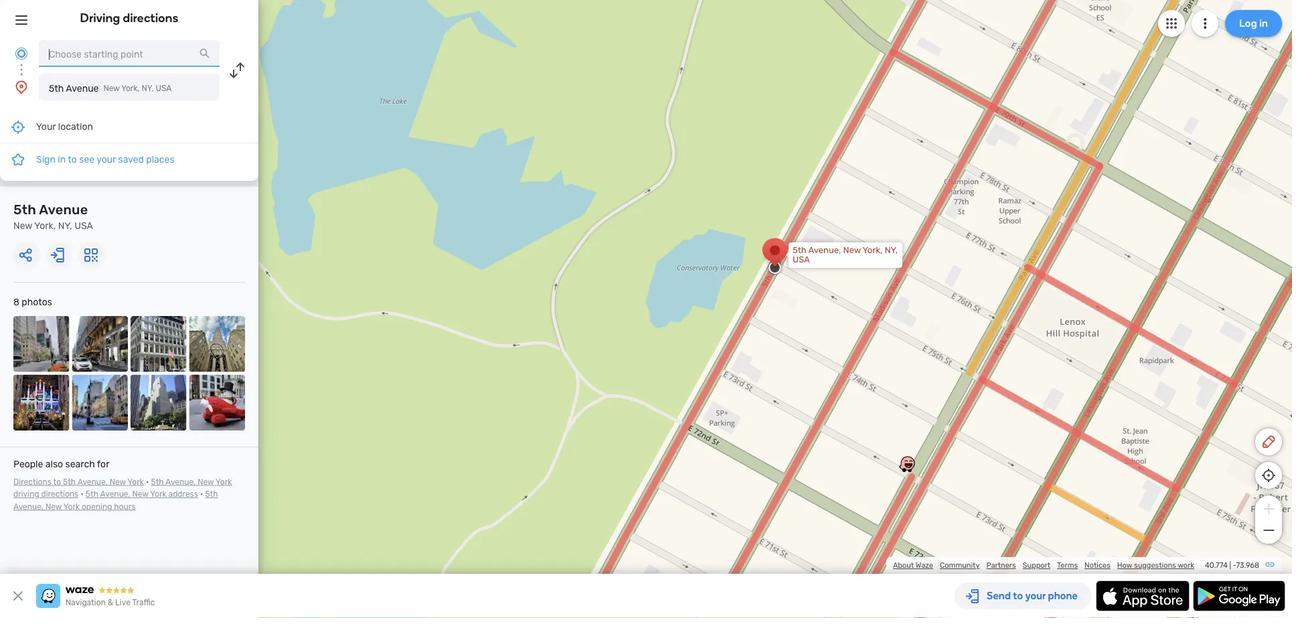 Task type: vqa. For each thing, say whether or not it's contained in the screenshot.
Usa within 5th Avenue, New York, NY, USA
yes



Task type: locate. For each thing, give the bounding box(es) containing it.
0 vertical spatial avenue
[[66, 83, 99, 94]]

directions to 5th avenue, new york link
[[13, 477, 144, 486]]

directions down to
[[41, 489, 78, 499]]

0 vertical spatial york,
[[121, 84, 140, 93]]

live
[[115, 598, 130, 607]]

hours
[[114, 502, 136, 511]]

0 vertical spatial usa
[[156, 84, 172, 93]]

image 1 of 5th avenue, new york image
[[13, 316, 69, 372]]

1 vertical spatial usa
[[74, 220, 93, 231]]

new inside "5th avenue, new york, ny, usa"
[[843, 245, 861, 255]]

york inside "5th avenue, new york driving directions"
[[216, 477, 232, 486]]

2 horizontal spatial usa
[[793, 254, 810, 265]]

5th avenue new york, ny, usa down star icon
[[13, 202, 93, 231]]

ny, inside "5th avenue, new york, ny, usa"
[[885, 245, 898, 255]]

york
[[128, 477, 144, 486], [216, 477, 232, 486], [150, 489, 166, 499], [63, 502, 80, 511]]

directions up choose starting point text box
[[123, 11, 178, 25]]

new inside 5th avenue, new york opening hours
[[45, 502, 62, 511]]

ny,
[[142, 84, 154, 93], [58, 220, 72, 231], [885, 245, 898, 255]]

5th avenue new york, ny, usa down choose starting point text box
[[49, 83, 172, 94]]

1 vertical spatial directions
[[41, 489, 78, 499]]

5th avenue, new york opening hours
[[13, 489, 218, 511]]

0 horizontal spatial usa
[[74, 220, 93, 231]]

avenue
[[66, 83, 99, 94], [39, 202, 88, 217]]

5th avenue, new york address
[[86, 489, 198, 499]]

notices link
[[1085, 561, 1111, 570]]

search
[[65, 458, 95, 469]]

avenue, for directions
[[166, 477, 196, 486]]

image 4 of 5th avenue, new york image
[[189, 316, 245, 372]]

driving
[[13, 489, 39, 499]]

york inside 5th avenue, new york opening hours
[[63, 502, 80, 511]]

2 vertical spatial ny,
[[885, 245, 898, 255]]

directions to 5th avenue, new york
[[13, 477, 144, 486]]

1 vertical spatial 5th avenue new york, ny, usa
[[13, 202, 93, 231]]

1 vertical spatial ny,
[[58, 220, 72, 231]]

work
[[1178, 561, 1195, 570]]

2 vertical spatial usa
[[793, 254, 810, 265]]

current location image
[[13, 46, 29, 62]]

photos
[[22, 296, 52, 307]]

1 vertical spatial avenue
[[39, 202, 88, 217]]

0 horizontal spatial ny,
[[58, 220, 72, 231]]

0 horizontal spatial york,
[[34, 220, 56, 231]]

1 horizontal spatial ny,
[[142, 84, 154, 93]]

york for driving
[[216, 477, 232, 486]]

directions inside "5th avenue, new york driving directions"
[[41, 489, 78, 499]]

image 5 of 5th avenue, new york image
[[13, 375, 69, 431]]

0 vertical spatial directions
[[123, 11, 178, 25]]

avenue, inside "5th avenue, new york driving directions"
[[166, 477, 196, 486]]

0 horizontal spatial directions
[[41, 489, 78, 499]]

directions
[[123, 11, 178, 25], [41, 489, 78, 499]]

avenue, inside 5th avenue, new york opening hours
[[13, 502, 44, 511]]

2 vertical spatial york,
[[863, 245, 883, 255]]

image 8 of 5th avenue, new york image
[[189, 375, 245, 431]]

partners
[[987, 561, 1016, 570]]

2 horizontal spatial york,
[[863, 245, 883, 255]]

avenue,
[[809, 245, 841, 255], [78, 477, 108, 486], [166, 477, 196, 486], [100, 489, 130, 499], [13, 502, 44, 511]]

location image
[[13, 79, 29, 95]]

about waze community partners support terms notices how suggestions work
[[893, 561, 1195, 570]]

about waze link
[[893, 561, 933, 570]]

avenue, inside "5th avenue, new york, ny, usa"
[[809, 245, 841, 255]]

image 7 of 5th avenue, new york image
[[131, 375, 186, 431]]

5th
[[49, 83, 64, 94], [13, 202, 36, 217], [793, 245, 807, 255], [63, 477, 76, 486], [151, 477, 164, 486], [86, 489, 98, 499], [205, 489, 218, 499]]

1 horizontal spatial usa
[[156, 84, 172, 93]]

1 horizontal spatial york,
[[121, 84, 140, 93]]

40.774
[[1205, 561, 1228, 570]]

pencil image
[[1261, 434, 1277, 450]]

york,
[[121, 84, 140, 93], [34, 220, 56, 231], [863, 245, 883, 255]]

list box
[[0, 111, 258, 181]]

40.774 | -73.968
[[1205, 561, 1260, 570]]

5th inside "5th avenue, new york, ny, usa"
[[793, 245, 807, 255]]

york for opening
[[63, 502, 80, 511]]

new
[[103, 84, 120, 93], [13, 220, 32, 231], [843, 245, 861, 255], [110, 477, 126, 486], [198, 477, 214, 486], [132, 489, 148, 499], [45, 502, 62, 511]]

2 horizontal spatial ny,
[[885, 245, 898, 255]]

-
[[1233, 561, 1236, 570]]

community link
[[940, 561, 980, 570]]

1 vertical spatial york,
[[34, 220, 56, 231]]

5th avenue new york, ny, usa
[[49, 83, 172, 94], [13, 202, 93, 231]]

usa
[[156, 84, 172, 93], [74, 220, 93, 231], [793, 254, 810, 265]]



Task type: describe. For each thing, give the bounding box(es) containing it.
5th avenue, new york driving directions link
[[13, 477, 232, 499]]

Choose starting point text field
[[39, 40, 220, 67]]

x image
[[10, 588, 26, 604]]

5th avenue, new york driving directions
[[13, 477, 232, 499]]

star image
[[10, 151, 26, 167]]

recenter image
[[10, 119, 26, 135]]

navigation & live traffic
[[66, 598, 155, 607]]

partners link
[[987, 561, 1016, 570]]

image 6 of 5th avenue, new york image
[[72, 375, 128, 431]]

driving
[[80, 11, 120, 25]]

york, inside "5th avenue, new york, ny, usa"
[[863, 245, 883, 255]]

zoom in image
[[1261, 501, 1277, 517]]

york for address
[[150, 489, 166, 499]]

zoom out image
[[1261, 522, 1277, 538]]

terms
[[1057, 561, 1078, 570]]

support link
[[1023, 561, 1051, 570]]

image 3 of 5th avenue, new york image
[[131, 316, 186, 372]]

community
[[940, 561, 980, 570]]

people
[[13, 458, 43, 469]]

5th inside "5th avenue, new york driving directions"
[[151, 477, 164, 486]]

navigation
[[66, 598, 106, 607]]

people also search for
[[13, 458, 109, 469]]

waze
[[916, 561, 933, 570]]

8
[[13, 296, 19, 307]]

address
[[168, 489, 198, 499]]

usa inside "5th avenue, new york, ny, usa"
[[793, 254, 810, 265]]

how
[[1117, 561, 1133, 570]]

driving directions
[[80, 11, 178, 25]]

new inside "5th avenue, new york driving directions"
[[198, 477, 214, 486]]

directions
[[13, 477, 51, 486]]

1 horizontal spatial directions
[[123, 11, 178, 25]]

8 photos
[[13, 296, 52, 307]]

73.968
[[1236, 561, 1260, 570]]

0 vertical spatial 5th avenue new york, ny, usa
[[49, 83, 172, 94]]

link image
[[1265, 559, 1276, 570]]

support
[[1023, 561, 1051, 570]]

how suggestions work link
[[1117, 561, 1195, 570]]

image 2 of 5th avenue, new york image
[[72, 316, 128, 372]]

opening
[[82, 502, 112, 511]]

to
[[53, 477, 61, 486]]

for
[[97, 458, 109, 469]]

about
[[893, 561, 914, 570]]

5th avenue, new york opening hours link
[[13, 489, 218, 511]]

terms link
[[1057, 561, 1078, 570]]

also
[[45, 458, 63, 469]]

5th avenue, new york, ny, usa
[[793, 245, 898, 265]]

traffic
[[132, 598, 155, 607]]

5th avenue, new york address link
[[86, 489, 198, 499]]

avenue, for usa
[[809, 245, 841, 255]]

&
[[108, 598, 113, 607]]

notices
[[1085, 561, 1111, 570]]

suggestions
[[1134, 561, 1176, 570]]

|
[[1230, 561, 1231, 570]]

0 vertical spatial ny,
[[142, 84, 154, 93]]

avenue, for hours
[[13, 502, 44, 511]]

5th inside 5th avenue, new york opening hours
[[205, 489, 218, 499]]



